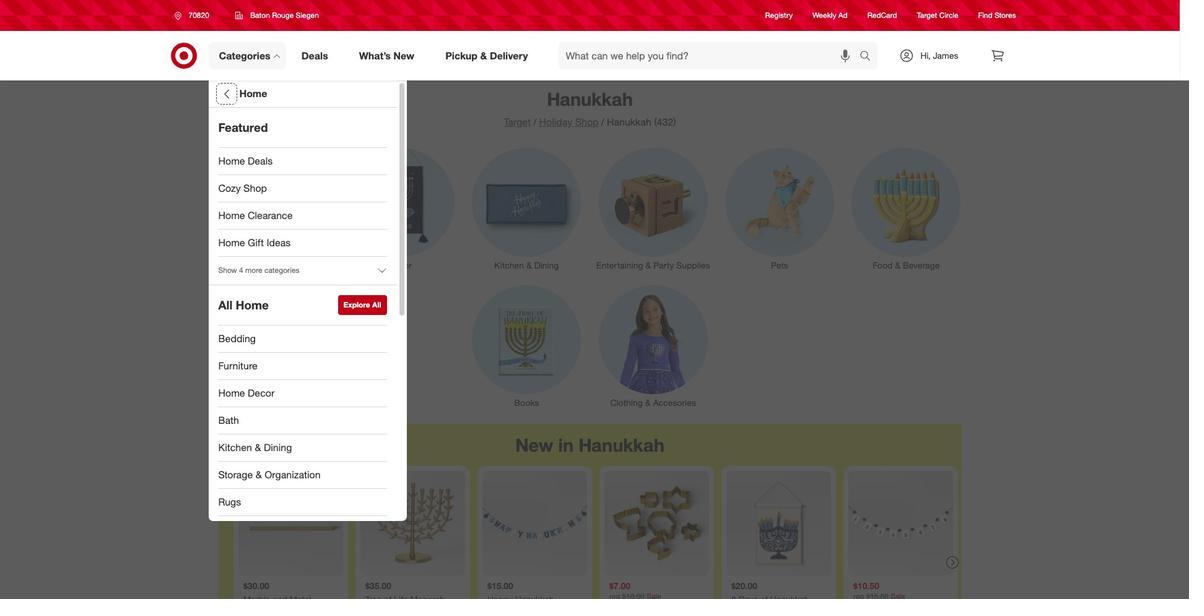 Task type: describe. For each thing, give the bounding box(es) containing it.
decor inside home decor link
[[248, 387, 275, 400]]

what's new
[[359, 49, 415, 62]]

menorahs & candles
[[233, 260, 314, 271]]

8 days of hanukkah garland - threshold™ image
[[849, 472, 953, 577]]

redcard
[[868, 11, 898, 20]]

1 horizontal spatial kitchen
[[495, 260, 524, 271]]

1 / from the left
[[534, 116, 537, 128]]

clothing
[[611, 398, 643, 408]]

1 horizontal spatial dining
[[535, 260, 559, 271]]

0 horizontal spatial shop
[[244, 182, 267, 195]]

home deals
[[218, 155, 273, 167]]

cozy shop
[[218, 182, 267, 195]]

0 horizontal spatial kitchen
[[218, 442, 252, 454]]

home for home decor
[[218, 387, 245, 400]]

home clearance
[[218, 210, 293, 222]]

1 horizontal spatial target
[[918, 11, 938, 20]]

rouge
[[272, 11, 294, 20]]

8 days of hanukkah interactive wall hanging - threshold™ image
[[727, 472, 831, 577]]

target inside hanukkah target / holiday shop / hanukkah (432)
[[504, 116, 531, 128]]

70820 button
[[166, 4, 222, 27]]

6pc hanukkah cookie cutter set - threshold™ image
[[605, 472, 709, 577]]

weekly
[[813, 11, 837, 20]]

home for home
[[240, 87, 267, 100]]

1 vertical spatial hanukkah
[[607, 116, 652, 128]]

clothing & accesories link
[[590, 283, 717, 410]]

0 horizontal spatial all
[[218, 298, 233, 312]]

target link
[[504, 116, 531, 128]]

gift
[[248, 237, 264, 249]]

food & beverage
[[873, 260, 940, 271]]

registry
[[766, 11, 793, 20]]

deals inside 'link'
[[302, 49, 328, 62]]

entertaining & party supplies
[[597, 260, 710, 271]]

(432)
[[655, 116, 676, 128]]

menorahs
[[233, 260, 272, 271]]

1 vertical spatial kitchen & dining link
[[209, 435, 397, 462]]

rugs
[[218, 496, 241, 509]]

registry link
[[766, 10, 793, 21]]

baton rouge siegen
[[250, 11, 319, 20]]

target circle link
[[918, 10, 959, 21]]

clothing & accesories
[[611, 398, 697, 408]]

food & beverage link
[[844, 146, 970, 272]]

stores
[[995, 11, 1017, 20]]

pets
[[772, 260, 789, 271]]

pickup & delivery link
[[435, 42, 544, 69]]

tree of life menorah gold - threshold™ image
[[360, 472, 465, 577]]

bedding
[[218, 333, 256, 345]]

pickup & delivery
[[446, 49, 528, 62]]

2 / from the left
[[601, 116, 605, 128]]

target circle
[[918, 11, 959, 20]]

categories
[[265, 266, 300, 275]]

categories
[[219, 49, 271, 62]]

siegen
[[296, 11, 319, 20]]

$15.00
[[487, 581, 513, 592]]

party
[[654, 260, 674, 271]]

home down "more"
[[236, 298, 269, 312]]

home decor
[[218, 387, 275, 400]]

in
[[559, 434, 574, 457]]

pets link
[[717, 146, 844, 272]]

explore all
[[344, 301, 381, 310]]

redcard link
[[868, 10, 898, 21]]

bath link
[[209, 408, 397, 435]]

hi, james
[[921, 50, 959, 61]]

clearance
[[248, 210, 293, 222]]

$7.00
[[610, 581, 631, 592]]

all home
[[218, 298, 269, 312]]

happy hanukkah garland - threshold™ image
[[482, 472, 587, 577]]

bath
[[218, 415, 239, 427]]

home clearance link
[[209, 203, 397, 230]]

What can we help you find? suggestions appear below search field
[[559, 42, 863, 69]]

cozy
[[218, 182, 241, 195]]

1 vertical spatial kitchen & dining
[[218, 442, 292, 454]]

entertaining
[[597, 260, 644, 271]]

1 vertical spatial dining
[[264, 442, 292, 454]]

$35.00
[[365, 581, 391, 592]]

explore all link
[[338, 296, 387, 315]]

1 horizontal spatial all
[[373, 301, 381, 310]]

home deals link
[[209, 148, 397, 175]]

shop inside hanukkah target / holiday shop / hanukkah (432)
[[575, 116, 599, 128]]

$7.00 link
[[605, 472, 709, 600]]

furniture
[[218, 360, 258, 373]]

home for home deals
[[218, 155, 245, 167]]

search button
[[855, 42, 885, 72]]

candles
[[282, 260, 314, 271]]

$30.00
[[243, 581, 269, 592]]

entertaining & party supplies link
[[590, 146, 717, 272]]

home gift ideas link
[[209, 230, 397, 257]]

find
[[979, 11, 993, 20]]

categories link
[[209, 42, 286, 69]]

ad
[[839, 11, 848, 20]]

delivery
[[490, 49, 528, 62]]



Task type: vqa. For each thing, say whether or not it's contained in the screenshot.
Supplies
yes



Task type: locate. For each thing, give the bounding box(es) containing it.
1 vertical spatial deals
[[248, 155, 273, 167]]

marble and metal menorah holder gold - threshold™ image
[[238, 472, 343, 577]]

1 horizontal spatial kitchen & dining
[[495, 260, 559, 271]]

1 horizontal spatial new
[[516, 434, 554, 457]]

new in hanukkah
[[516, 434, 665, 457]]

show 4 more categories button
[[209, 257, 397, 284]]

0 vertical spatial hanukkah
[[547, 88, 633, 110]]

what's
[[359, 49, 391, 62]]

holiday
[[539, 116, 573, 128]]

decor link
[[337, 146, 464, 272]]

1 vertical spatial kitchen
[[218, 442, 252, 454]]

target left circle
[[918, 11, 938, 20]]

/ right the 'target' link on the left
[[534, 116, 537, 128]]

show
[[218, 266, 237, 275]]

$10.50 link
[[849, 472, 953, 600]]

home inside home deals link
[[218, 155, 245, 167]]

new left in
[[516, 434, 554, 457]]

kitchen & dining
[[495, 260, 559, 271], [218, 442, 292, 454]]

more
[[245, 266, 263, 275]]

baton rouge siegen button
[[227, 4, 327, 27]]

0 horizontal spatial deals
[[248, 155, 273, 167]]

home up featured
[[240, 87, 267, 100]]

hanukkah inside carousel region
[[579, 434, 665, 457]]

1 horizontal spatial decor
[[389, 260, 412, 271]]

all
[[218, 298, 233, 312], [373, 301, 381, 310]]

70820
[[189, 11, 209, 20]]

home left "gift"
[[218, 237, 245, 249]]

beverage
[[904, 260, 940, 271]]

find stores link
[[979, 10, 1017, 21]]

hanukkah down clothing
[[579, 434, 665, 457]]

home down cozy in the top left of the page
[[218, 210, 245, 222]]

search
[[855, 51, 885, 63]]

new inside carousel region
[[516, 434, 554, 457]]

books
[[515, 398, 539, 408]]

hanukkah left (432)
[[607, 116, 652, 128]]

decor inside decor link
[[389, 260, 412, 271]]

0 vertical spatial shop
[[575, 116, 599, 128]]

storage
[[218, 469, 253, 482]]

rugs link
[[209, 490, 397, 517]]

new
[[394, 49, 415, 62], [516, 434, 554, 457]]

1 horizontal spatial deals
[[302, 49, 328, 62]]

1 horizontal spatial kitchen & dining link
[[464, 146, 590, 272]]

find stores
[[979, 11, 1017, 20]]

1 vertical spatial decor
[[248, 387, 275, 400]]

1 vertical spatial new
[[516, 434, 554, 457]]

$20.00 link
[[727, 472, 831, 600]]

new inside what's new link
[[394, 49, 415, 62]]

0 vertical spatial kitchen & dining link
[[464, 146, 590, 272]]

deals down siegen
[[302, 49, 328, 62]]

what's new link
[[349, 42, 430, 69]]

books link
[[464, 283, 590, 410]]

0 horizontal spatial decor
[[248, 387, 275, 400]]

0 horizontal spatial kitchen & dining link
[[209, 435, 397, 462]]

holiday shop link
[[539, 116, 599, 128]]

show 4 more categories
[[218, 266, 300, 275]]

hanukkah
[[547, 88, 633, 110], [607, 116, 652, 128], [579, 434, 665, 457]]

featured
[[218, 120, 268, 135]]

furniture link
[[209, 353, 397, 381]]

food
[[873, 260, 893, 271]]

shop
[[575, 116, 599, 128], [244, 182, 267, 195]]

menorahs & candles link
[[210, 146, 337, 272]]

0 horizontal spatial new
[[394, 49, 415, 62]]

1 horizontal spatial /
[[601, 116, 605, 128]]

0 vertical spatial dining
[[535, 260, 559, 271]]

home up cozy in the top left of the page
[[218, 155, 245, 167]]

1 vertical spatial target
[[504, 116, 531, 128]]

0 vertical spatial kitchen
[[495, 260, 524, 271]]

organization
[[265, 469, 321, 482]]

kitchen & dining link
[[464, 146, 590, 272], [209, 435, 397, 462]]

0 horizontal spatial kitchen & dining
[[218, 442, 292, 454]]

carousel region
[[218, 425, 962, 600]]

bedding link
[[209, 326, 397, 353]]

0 vertical spatial new
[[394, 49, 415, 62]]

decor
[[389, 260, 412, 271], [248, 387, 275, 400]]

0 horizontal spatial target
[[504, 116, 531, 128]]

1 vertical spatial shop
[[244, 182, 267, 195]]

ideas
[[267, 237, 291, 249]]

1 horizontal spatial shop
[[575, 116, 599, 128]]

deals
[[302, 49, 328, 62], [248, 155, 273, 167]]

$30.00 link
[[238, 472, 343, 600]]

4
[[239, 266, 243, 275]]

target left holiday
[[504, 116, 531, 128]]

hanukkah target / holiday shop / hanukkah (432)
[[504, 88, 676, 128]]

/ right holiday shop link
[[601, 116, 605, 128]]

shop right holiday
[[575, 116, 599, 128]]

0 horizontal spatial /
[[534, 116, 537, 128]]

home for home gift ideas
[[218, 237, 245, 249]]

$15.00 link
[[482, 472, 587, 600]]

home inside home decor link
[[218, 387, 245, 400]]

home decor link
[[209, 381, 397, 408]]

storage & organization
[[218, 469, 321, 482]]

$10.50
[[854, 581, 880, 592]]

explore
[[344, 301, 370, 310]]

baton
[[250, 11, 270, 20]]

home up bath
[[218, 387, 245, 400]]

0 vertical spatial deals
[[302, 49, 328, 62]]

hi,
[[921, 50, 931, 61]]

home gift ideas
[[218, 237, 291, 249]]

home for home clearance
[[218, 210, 245, 222]]

0 horizontal spatial dining
[[264, 442, 292, 454]]

target
[[918, 11, 938, 20], [504, 116, 531, 128]]

pickup
[[446, 49, 478, 62]]

0 vertical spatial decor
[[389, 260, 412, 271]]

2 vertical spatial hanukkah
[[579, 434, 665, 457]]

$35.00 link
[[360, 472, 465, 600]]

hanukkah up holiday shop link
[[547, 88, 633, 110]]

$20.00
[[732, 581, 758, 592]]

0 vertical spatial kitchen & dining
[[495, 260, 559, 271]]

/
[[534, 116, 537, 128], [601, 116, 605, 128]]

weekly ad link
[[813, 10, 848, 21]]

deals up cozy shop
[[248, 155, 273, 167]]

deals link
[[291, 42, 344, 69]]

shop right cozy in the top left of the page
[[244, 182, 267, 195]]

storage & organization link
[[209, 462, 397, 490]]

new right what's
[[394, 49, 415, 62]]

all right explore
[[373, 301, 381, 310]]

all down show
[[218, 298, 233, 312]]

home
[[240, 87, 267, 100], [218, 155, 245, 167], [218, 210, 245, 222], [218, 237, 245, 249], [236, 298, 269, 312], [218, 387, 245, 400]]

0 vertical spatial target
[[918, 11, 938, 20]]

dining
[[535, 260, 559, 271], [264, 442, 292, 454]]



